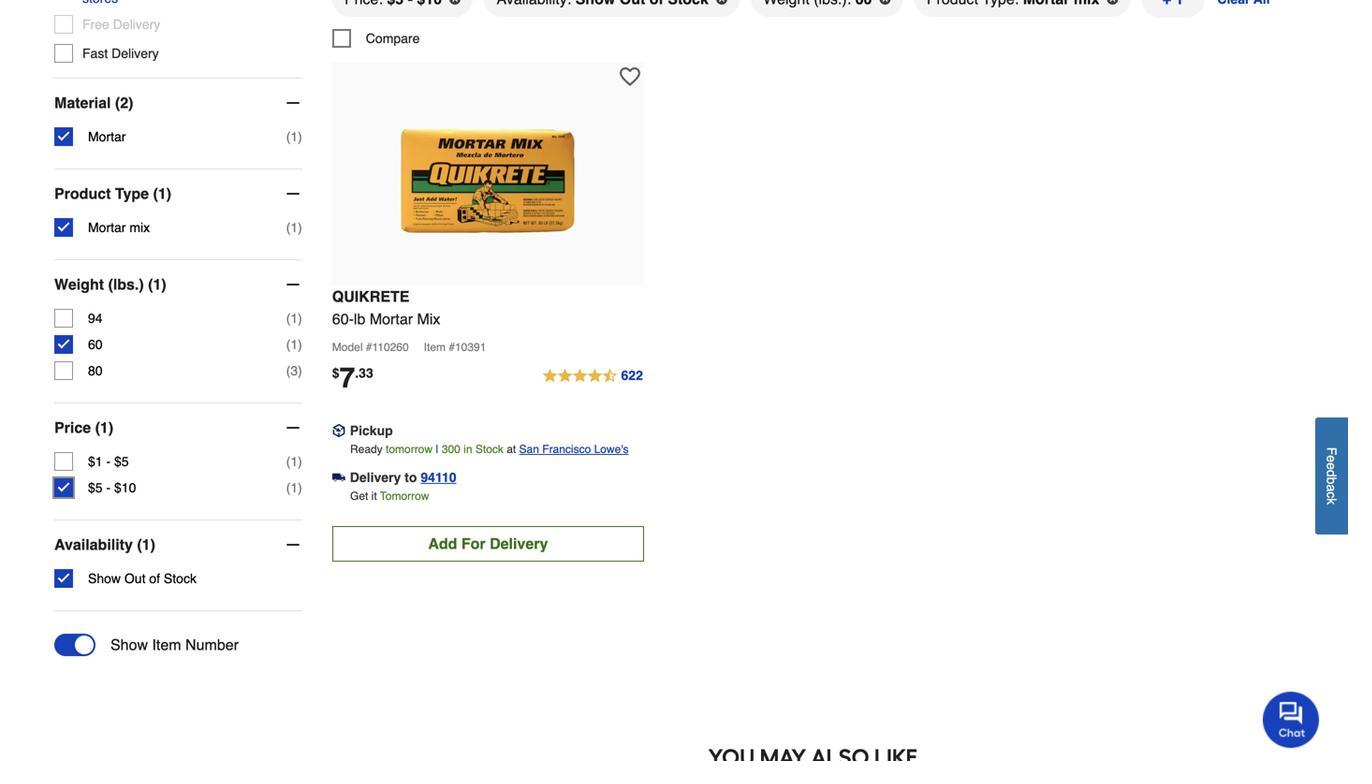 Task type: vqa. For each thing, say whether or not it's contained in the screenshot.
the topmost APPLIANCES
no



Task type: describe. For each thing, give the bounding box(es) containing it.
mix
[[130, 220, 150, 235]]

f e e d b a c k button
[[1316, 418, 1349, 535]]

it
[[372, 490, 377, 503]]

( 3 )
[[286, 364, 302, 379]]

) for mortar
[[298, 129, 302, 144]]

( for 94
[[286, 311, 291, 326]]

free
[[82, 17, 109, 32]]

add for delivery button
[[332, 526, 644, 562]]

( for mortar
[[286, 129, 291, 144]]

) for $1 - $5
[[298, 454, 302, 469]]

3 close circle filled image from the left
[[880, 0, 891, 5]]

60
[[88, 337, 103, 352]]

add for delivery
[[428, 535, 548, 553]]

minus image for material (2)
[[284, 94, 302, 112]]

type
[[115, 185, 149, 202]]

product type (1)
[[54, 185, 171, 202]]

1 for mortar mix
[[291, 220, 298, 235]]

1 e from the top
[[1325, 455, 1340, 463]]

1 for 94
[[291, 311, 298, 326]]

fast
[[82, 46, 108, 61]]

truck filled image
[[332, 471, 345, 484]]

item inside item #10391 button
[[424, 341, 446, 354]]

a
[[1325, 485, 1340, 492]]

show for show out of stock
[[88, 571, 121, 586]]

#
[[366, 341, 372, 354]]

add
[[428, 535, 458, 553]]

heart outline image
[[620, 66, 641, 87]]

minus image for availability (1)
[[284, 536, 302, 555]]

fast delivery
[[82, 46, 159, 61]]

(2)
[[115, 94, 133, 112]]

$ 7 .33
[[332, 362, 374, 394]]

show out of stock
[[88, 571, 197, 586]]

item #10391 button
[[424, 338, 498, 361]]

delivery inside button
[[490, 535, 548, 553]]

close circle filled image
[[1108, 0, 1119, 5]]

.33
[[355, 366, 374, 381]]

price
[[54, 419, 91, 437]]

pickup image
[[332, 424, 345, 438]]

quikrete 60-lb mortar mix image
[[385, 72, 591, 278]]

quikrete 60-lb mortar mix
[[332, 288, 441, 328]]

show item number element
[[54, 634, 239, 657]]

compare
[[366, 31, 420, 46]]

at
[[507, 443, 516, 456]]

actual price $7.33 element
[[332, 362, 374, 394]]

94110
[[421, 470, 457, 485]]

delivery up fast delivery at the top of page
[[113, 17, 160, 32]]

1 for 60
[[291, 337, 298, 352]]

delivery to 94110
[[350, 470, 457, 485]]

san francisco lowe's button
[[519, 440, 629, 459]]

of
[[149, 571, 160, 586]]

ready
[[350, 443, 383, 456]]

product
[[54, 185, 111, 202]]

lowe's
[[594, 443, 629, 456]]

( 1 ) for $1 - $5
[[286, 454, 302, 469]]

( for $5 - $10
[[286, 481, 291, 496]]

mortar for mortar mix
[[88, 220, 126, 235]]

price (1)
[[54, 419, 113, 437]]

622 button
[[542, 365, 644, 388]]

weight
[[54, 276, 104, 293]]

( 1 ) for 94
[[286, 311, 302, 326]]

|
[[436, 443, 439, 456]]

622
[[622, 368, 643, 383]]

) for $5 - $10
[[298, 481, 302, 496]]

weight (lbs.) (1)
[[54, 276, 166, 293]]

delivery down free delivery
[[112, 46, 159, 61]]

tomorrow
[[386, 443, 433, 456]]

pickup
[[350, 423, 393, 438]]

110260
[[372, 341, 409, 354]]

model # 110260
[[332, 341, 409, 354]]

show for show item number
[[111, 637, 148, 654]]

(1) right type
[[153, 185, 171, 202]]

( 1 ) for mortar
[[286, 129, 302, 144]]

$
[[332, 366, 340, 381]]

quikrete
[[332, 288, 410, 305]]

1 close circle filled image from the left
[[450, 0, 461, 5]]

94
[[88, 311, 103, 326]]

to
[[405, 470, 417, 485]]



Task type: locate. For each thing, give the bounding box(es) containing it.
300
[[442, 443, 461, 456]]

$1 - $5
[[88, 454, 129, 469]]

item left the number at left
[[152, 637, 181, 654]]

mortar down material (2)
[[88, 129, 126, 144]]

1 minus image from the top
[[284, 94, 302, 112]]

get it tomorrow
[[350, 490, 429, 503]]

1 for mortar
[[291, 129, 298, 144]]

1 horizontal spatial stock
[[476, 443, 504, 456]]

(1) up show out of stock
[[137, 536, 155, 554]]

1 ) from the top
[[298, 129, 302, 144]]

2 minus image from the top
[[284, 185, 302, 203]]

availability (1)
[[54, 536, 155, 554]]

1 - from the top
[[106, 454, 111, 469]]

san
[[519, 443, 539, 456]]

mortar up 110260
[[370, 310, 413, 328]]

1 for $1 - $5
[[291, 454, 298, 469]]

6 ( 1 ) from the top
[[286, 481, 302, 496]]

b
[[1325, 477, 1340, 485]]

francisco
[[543, 443, 591, 456]]

3 minus image from the top
[[284, 275, 302, 294]]

- for $1
[[106, 454, 111, 469]]

item
[[424, 341, 446, 354], [152, 637, 181, 654]]

1 ( 1 ) from the top
[[286, 129, 302, 144]]

number
[[186, 637, 239, 654]]

4 ) from the top
[[298, 337, 302, 352]]

show down out
[[111, 637, 148, 654]]

#10391
[[449, 341, 487, 354]]

4 1 from the top
[[291, 337, 298, 352]]

1 ( from the top
[[286, 129, 291, 144]]

in
[[464, 443, 473, 456]]

5 ) from the top
[[298, 364, 302, 379]]

(
[[286, 129, 291, 144], [286, 220, 291, 235], [286, 311, 291, 326], [286, 337, 291, 352], [286, 364, 291, 379], [286, 454, 291, 469], [286, 481, 291, 496]]

4.5 stars image
[[542, 365, 644, 388]]

7 ( from the top
[[286, 481, 291, 496]]

$5 - $10
[[88, 481, 136, 496]]

1 vertical spatial $5
[[88, 481, 103, 496]]

(1) right 'price'
[[95, 419, 113, 437]]

( for 80
[[286, 364, 291, 379]]

2 horizontal spatial close circle filled image
[[880, 0, 891, 5]]

94110 button
[[421, 468, 457, 487]]

2 e from the top
[[1325, 463, 1340, 470]]

minus image for price (1)
[[284, 419, 302, 438]]

$5
[[114, 454, 129, 469], [88, 481, 103, 496]]

4 ( from the top
[[286, 337, 291, 352]]

60-
[[332, 310, 354, 328]]

$5 down $1 on the left of page
[[88, 481, 103, 496]]

k
[[1325, 498, 1340, 505]]

)
[[298, 129, 302, 144], [298, 220, 302, 235], [298, 311, 302, 326], [298, 337, 302, 352], [298, 364, 302, 379], [298, 454, 302, 469], [298, 481, 302, 496]]

show
[[88, 571, 121, 586], [111, 637, 148, 654]]

1
[[291, 129, 298, 144], [291, 220, 298, 235], [291, 311, 298, 326], [291, 337, 298, 352], [291, 454, 298, 469], [291, 481, 298, 496]]

material (2)
[[54, 94, 133, 112]]

1 vertical spatial mortar
[[88, 220, 126, 235]]

) for mortar mix
[[298, 220, 302, 235]]

3 ( 1 ) from the top
[[286, 311, 302, 326]]

out
[[125, 571, 146, 586]]

- right $1 on the left of page
[[106, 454, 111, 469]]

mortar inside "quikrete 60-lb mortar mix"
[[370, 310, 413, 328]]

80
[[88, 364, 103, 379]]

e up b
[[1325, 463, 1340, 470]]

3 ( from the top
[[286, 311, 291, 326]]

2 vertical spatial mortar
[[370, 310, 413, 328]]

( 1 ) for 60
[[286, 337, 302, 352]]

mortar for mortar
[[88, 129, 126, 144]]

0 vertical spatial mortar
[[88, 129, 126, 144]]

1 vertical spatial -
[[106, 481, 111, 496]]

( for mortar mix
[[286, 220, 291, 235]]

0 vertical spatial item
[[424, 341, 446, 354]]

4 minus image from the top
[[284, 419, 302, 438]]

e up d
[[1325, 455, 1340, 463]]

5 ( from the top
[[286, 364, 291, 379]]

1 horizontal spatial item
[[424, 341, 446, 354]]

stock right of
[[164, 571, 197, 586]]

1 vertical spatial show
[[111, 637, 148, 654]]

for
[[462, 535, 486, 553]]

close circle filled image
[[450, 0, 461, 5], [716, 0, 728, 5], [880, 0, 891, 5]]

0 vertical spatial $5
[[114, 454, 129, 469]]

0 horizontal spatial stock
[[164, 571, 197, 586]]

tomorrow
[[380, 490, 429, 503]]

2 1 from the top
[[291, 220, 298, 235]]

3
[[291, 364, 298, 379]]

) for 94
[[298, 311, 302, 326]]

availability
[[54, 536, 133, 554]]

f
[[1325, 447, 1340, 455]]

5 1 from the top
[[291, 454, 298, 469]]

5 minus image from the top
[[284, 536, 302, 555]]

( 1 ) for mortar mix
[[286, 220, 302, 235]]

2 close circle filled image from the left
[[716, 0, 728, 5]]

(1)
[[153, 185, 171, 202], [148, 276, 166, 293], [95, 419, 113, 437], [137, 536, 155, 554]]

model
[[332, 341, 363, 354]]

item down mix
[[424, 341, 446, 354]]

1 vertical spatial stock
[[164, 571, 197, 586]]

chat invite button image
[[1264, 691, 1321, 748]]

free delivery
[[82, 17, 160, 32]]

( 1 )
[[286, 129, 302, 144], [286, 220, 302, 235], [286, 311, 302, 326], [286, 337, 302, 352], [286, 454, 302, 469], [286, 481, 302, 496]]

mortar mix
[[88, 220, 150, 235]]

( for 60
[[286, 337, 291, 352]]

item inside show item number element
[[152, 637, 181, 654]]

6 ) from the top
[[298, 454, 302, 469]]

) for 80
[[298, 364, 302, 379]]

1 for $5 - $10
[[291, 481, 298, 496]]

show left out
[[88, 571, 121, 586]]

delivery up it
[[350, 470, 401, 485]]

0 horizontal spatial $5
[[88, 481, 103, 496]]

delivery right for
[[490, 535, 548, 553]]

1 horizontal spatial $5
[[114, 454, 129, 469]]

5 ( 1 ) from the top
[[286, 454, 302, 469]]

f e e d b a c k
[[1325, 447, 1340, 505]]

2 ( from the top
[[286, 220, 291, 235]]

(lbs.)
[[108, 276, 144, 293]]

- for $5
[[106, 481, 111, 496]]

lb
[[354, 310, 366, 328]]

7
[[340, 362, 355, 394]]

1 1 from the top
[[291, 129, 298, 144]]

0 horizontal spatial close circle filled image
[[450, 0, 461, 5]]

-
[[106, 454, 111, 469], [106, 481, 111, 496]]

minus image for weight (lbs.) (1)
[[284, 275, 302, 294]]

3 1 from the top
[[291, 311, 298, 326]]

ready tomorrow | 300 in stock at san francisco lowe's
[[350, 443, 629, 456]]

0 vertical spatial show
[[88, 571, 121, 586]]

minus image for product type (1)
[[284, 185, 302, 203]]

item #10391
[[424, 341, 487, 354]]

( for $1 - $5
[[286, 454, 291, 469]]

0 vertical spatial -
[[106, 454, 111, 469]]

6 1 from the top
[[291, 481, 298, 496]]

1 horizontal spatial close circle filled image
[[716, 0, 728, 5]]

2 - from the top
[[106, 481, 111, 496]]

mortar left the mix
[[88, 220, 126, 235]]

$5 right $1 on the left of page
[[114, 454, 129, 469]]

e
[[1325, 455, 1340, 463], [1325, 463, 1340, 470]]

show item number
[[111, 637, 239, 654]]

stock
[[476, 443, 504, 456], [164, 571, 197, 586]]

list box
[[332, 0, 1295, 29]]

$10
[[114, 481, 136, 496]]

$1
[[88, 454, 103, 469]]

3006083 element
[[332, 29, 420, 48]]

) for 60
[[298, 337, 302, 352]]

2 ( 1 ) from the top
[[286, 220, 302, 235]]

4 ( 1 ) from the top
[[286, 337, 302, 352]]

get
[[350, 490, 368, 503]]

( 1 ) for $5 - $10
[[286, 481, 302, 496]]

0 horizontal spatial item
[[152, 637, 181, 654]]

minus image
[[284, 94, 302, 112], [284, 185, 302, 203], [284, 275, 302, 294], [284, 419, 302, 438], [284, 536, 302, 555]]

6 ( from the top
[[286, 454, 291, 469]]

material
[[54, 94, 111, 112]]

c
[[1325, 492, 1340, 498]]

- left $10
[[106, 481, 111, 496]]

stock right in
[[476, 443, 504, 456]]

mortar
[[88, 129, 126, 144], [88, 220, 126, 235], [370, 310, 413, 328]]

1 vertical spatial item
[[152, 637, 181, 654]]

7 ) from the top
[[298, 481, 302, 496]]

d
[[1325, 470, 1340, 477]]

delivery
[[113, 17, 160, 32], [112, 46, 159, 61], [350, 470, 401, 485], [490, 535, 548, 553]]

0 vertical spatial stock
[[476, 443, 504, 456]]

(1) right (lbs.)
[[148, 276, 166, 293]]

3 ) from the top
[[298, 311, 302, 326]]

mix
[[417, 310, 441, 328]]

2 ) from the top
[[298, 220, 302, 235]]



